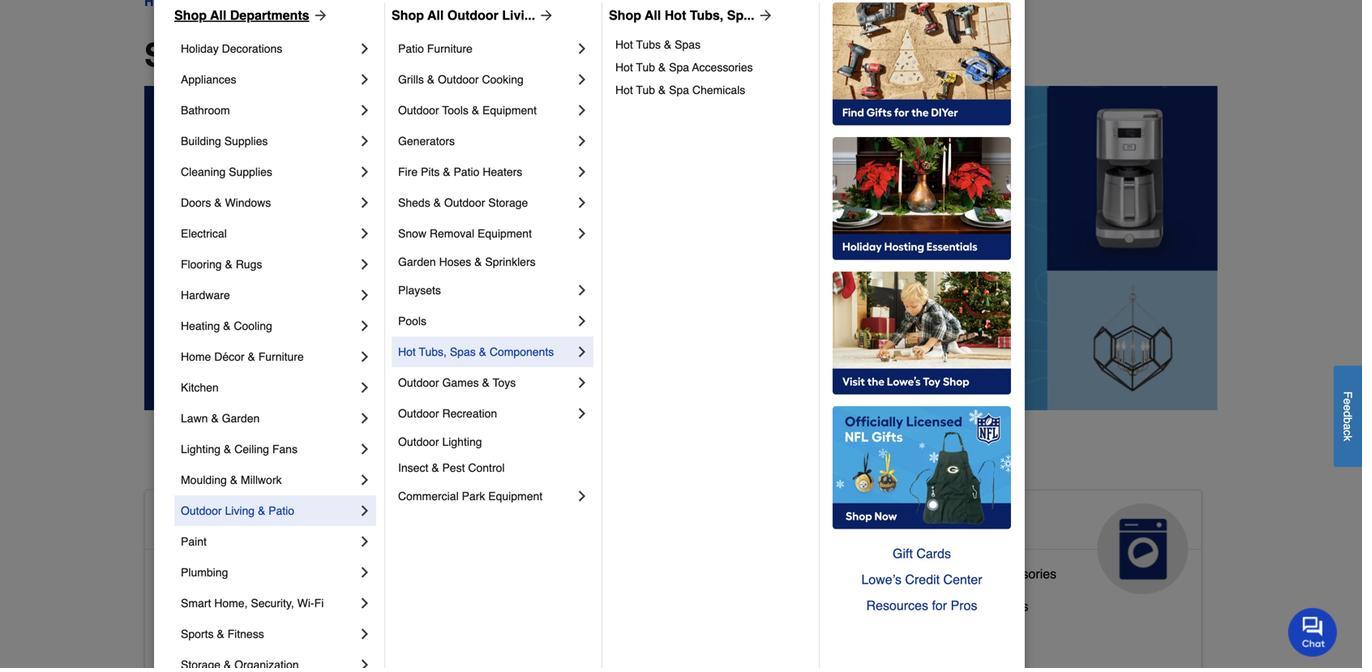 Task type: describe. For each thing, give the bounding box(es) containing it.
d
[[1342, 411, 1355, 417]]

smart home, security, wi-fi
[[181, 597, 324, 610]]

pits
[[421, 165, 440, 178]]

pools
[[398, 315, 427, 328]]

& right lawn
[[211, 412, 219, 425]]

1 vertical spatial appliances
[[881, 510, 1002, 536]]

equipment for removal
[[478, 227, 532, 240]]

sheds & outdoor storage link
[[398, 187, 574, 218]]

tubs
[[636, 38, 661, 51]]

removal
[[430, 227, 475, 240]]

hot for hot tub & spa accessories
[[616, 61, 633, 74]]

sheds
[[398, 196, 430, 209]]

shop all hot tubs, sp... link
[[609, 6, 774, 25]]

lighting & ceiling fans link
[[181, 434, 357, 465]]

outdoor up tools
[[438, 73, 479, 86]]

home inside accessible home link
[[283, 510, 346, 536]]

supplies for building supplies
[[224, 135, 268, 148]]

houses,
[[579, 625, 627, 640]]

outdoor lighting
[[398, 436, 482, 449]]

generators link
[[398, 126, 574, 157]]

1 vertical spatial spas
[[450, 346, 476, 359]]

building supplies
[[181, 135, 268, 148]]

accessible home link
[[145, 491, 479, 594]]

all down the shop all departments link
[[234, 37, 275, 74]]

chevron right image for sports & fitness
[[357, 626, 373, 642]]

outdoor living & patio
[[181, 505, 295, 517]]

all for outdoor
[[428, 8, 444, 23]]

chevron right image for heating & cooling
[[357, 318, 373, 334]]

& right tubs at the top left of page
[[664, 38, 672, 51]]

accessible for accessible bathroom
[[158, 567, 220, 582]]

0 horizontal spatial tubs,
[[419, 346, 447, 359]]

lowe's
[[862, 572, 902, 587]]

hot tubs, spas & components link
[[398, 337, 574, 367]]

decorations
[[222, 42, 283, 55]]

& right houses,
[[631, 625, 639, 640]]

1 horizontal spatial appliances link
[[868, 491, 1202, 594]]

rugs
[[236, 258, 262, 271]]

chevron right image for hot tubs, spas & components
[[574, 344, 591, 360]]

patio for fire pits & patio heaters
[[454, 165, 480, 178]]

hot tubs, spas & components
[[398, 346, 554, 359]]

pools link
[[398, 306, 574, 337]]

hot inside shop all hot tubs, sp... link
[[665, 8, 687, 23]]

hot for hot tubs, spas & components
[[398, 346, 416, 359]]

2 e from the top
[[1342, 405, 1355, 411]]

accessible bathroom
[[158, 567, 280, 582]]

chevron right image for hardware
[[357, 287, 373, 303]]

outdoor lighting link
[[398, 429, 591, 455]]

doors & windows
[[181, 196, 271, 209]]

hoses
[[439, 256, 471, 268]]

enjoy savings year-round. no matter what you're shopping for, find what you need at a great price. image
[[144, 86, 1218, 410]]

hot tub & spa chemicals link
[[616, 79, 808, 101]]

0 vertical spatial appliances link
[[181, 64, 357, 95]]

heating & cooling link
[[181, 311, 357, 341]]

accessible bedroom
[[158, 599, 276, 614]]

spa for accessories
[[669, 61, 690, 74]]

electrical link
[[181, 218, 357, 249]]

grills & outdoor cooking link
[[398, 64, 574, 95]]

home inside "accessible entry & home" link
[[270, 631, 305, 646]]

1 horizontal spatial furniture
[[427, 42, 473, 55]]

windows
[[225, 196, 271, 209]]

insect
[[398, 462, 429, 475]]

chevron right image for plumbing
[[357, 565, 373, 581]]

chevron right image for pools
[[574, 313, 591, 329]]

find gifts for the diyer. image
[[833, 2, 1011, 126]]

outdoor tools & equipment link
[[398, 95, 574, 126]]

f
[[1342, 391, 1355, 398]]

& left ceiling
[[224, 443, 231, 456]]

ceiling
[[235, 443, 269, 456]]

chevron right image for paint
[[357, 534, 373, 550]]

snow removal equipment
[[398, 227, 532, 240]]

shop all departments
[[144, 37, 482, 74]]

outdoor down grills
[[398, 104, 439, 117]]

& down hot tub & spa accessories
[[659, 84, 666, 97]]

storage
[[489, 196, 528, 209]]

outdoor recreation
[[398, 407, 497, 420]]

smart home, security, wi-fi link
[[181, 588, 357, 619]]

home décor & furniture
[[181, 350, 304, 363]]

shop for shop all outdoor livi...
[[392, 8, 424, 23]]

bedroom
[[224, 599, 276, 614]]

& inside "link"
[[976, 567, 984, 582]]

1 vertical spatial garden
[[222, 412, 260, 425]]

outdoor tools & equipment
[[398, 104, 537, 117]]

fans
[[272, 443, 298, 456]]

home inside 'home décor & furniture' link
[[181, 350, 211, 363]]

fire pits & patio heaters link
[[398, 157, 574, 187]]

1 horizontal spatial spas
[[675, 38, 701, 51]]

1 horizontal spatial lighting
[[442, 436, 482, 449]]

home décor & furniture link
[[181, 341, 357, 372]]

sports
[[181, 628, 214, 641]]

& right entry
[[258, 631, 266, 646]]

holiday decorations link
[[181, 33, 357, 64]]

chevron right image for patio furniture
[[574, 41, 591, 57]]

livestock supplies
[[520, 592, 627, 607]]

shop for shop all hot tubs, sp...
[[609, 8, 642, 23]]

hot tub & spa accessories
[[616, 61, 753, 74]]

shop all outdoor livi...
[[392, 8, 535, 23]]

hardware
[[181, 289, 230, 302]]

arrow right image for shop all departments
[[309, 7, 329, 24]]

& left pros on the bottom right of the page
[[940, 599, 949, 614]]

& right pits
[[443, 165, 451, 178]]

building
[[181, 135, 221, 148]]

center
[[944, 572, 983, 587]]

cooking
[[482, 73, 524, 86]]

care
[[520, 536, 570, 562]]

tub for hot tub & spa chemicals
[[636, 84, 655, 97]]

accessible home image
[[375, 504, 466, 594]]

commercial park equipment link
[[398, 481, 574, 512]]

flooring
[[181, 258, 222, 271]]

fitness
[[228, 628, 264, 641]]

supplies for cleaning supplies
[[229, 165, 272, 178]]

lighting & ceiling fans
[[181, 443, 298, 456]]

shop all hot tubs, sp...
[[609, 8, 755, 23]]

cooling
[[234, 320, 272, 333]]

beverage & wine chillers link
[[881, 595, 1029, 628]]

sports & fitness
[[181, 628, 264, 641]]

heating
[[181, 320, 220, 333]]

beverage
[[881, 599, 937, 614]]

décor
[[214, 350, 245, 363]]

departments for shop all departments
[[284, 37, 482, 74]]

1 vertical spatial furniture
[[259, 350, 304, 363]]

gift cards link
[[833, 541, 1011, 567]]

holiday hosting essentials. image
[[833, 137, 1011, 260]]

hot tubs & spas link
[[616, 33, 808, 56]]

0 vertical spatial equipment
[[483, 104, 537, 117]]

& inside 'link'
[[258, 505, 265, 517]]

pros
[[951, 598, 978, 613]]

chevron right image for generators
[[574, 133, 591, 149]]

accessible for accessible bedroom
[[158, 599, 220, 614]]

shop
[[144, 37, 225, 74]]

millwork
[[241, 474, 282, 487]]

toys
[[493, 376, 516, 389]]

hot for hot tubs & spas
[[616, 38, 633, 51]]

outdoor games & toys
[[398, 376, 516, 389]]

& right tools
[[472, 104, 479, 117]]

visit the lowe's toy shop. image
[[833, 272, 1011, 395]]

outdoor up snow removal equipment
[[444, 196, 485, 209]]

supplies for livestock supplies
[[577, 592, 627, 607]]

1 horizontal spatial garden
[[398, 256, 436, 268]]

chemicals
[[693, 84, 746, 97]]

& left millwork
[[230, 474, 238, 487]]

chat invite button image
[[1289, 608, 1338, 657]]

grills
[[398, 73, 424, 86]]

chevron right image for outdoor recreation
[[574, 406, 591, 422]]

arrow right image for shop all hot tubs, sp...
[[755, 7, 774, 24]]



Task type: vqa. For each thing, say whether or not it's contained in the screenshot.
live
no



Task type: locate. For each thing, give the bounding box(es) containing it.
wi-
[[297, 597, 314, 610]]

chevron right image for home décor & furniture
[[357, 349, 373, 365]]

0 horizontal spatial patio
[[269, 505, 295, 517]]

patio up grills
[[398, 42, 424, 55]]

1 horizontal spatial pet
[[624, 510, 660, 536]]

accessible for accessible home
[[158, 510, 277, 536]]

cleaning supplies link
[[181, 157, 357, 187]]

accessible
[[158, 510, 277, 536], [158, 567, 220, 582], [158, 599, 220, 614], [158, 631, 220, 646]]

all up tubs at the top left of page
[[645, 8, 661, 23]]

tubs, up hot tubs & spas link
[[690, 8, 724, 23]]

chevron right image for electrical
[[357, 225, 373, 242]]

appliances up cards
[[881, 510, 1002, 536]]

3 accessible from the top
[[158, 599, 220, 614]]

garden up 'lighting & ceiling fans'
[[222, 412, 260, 425]]

0 horizontal spatial garden
[[222, 412, 260, 425]]

flooring & rugs link
[[181, 249, 357, 280]]

2 vertical spatial patio
[[269, 505, 295, 517]]

0 horizontal spatial lighting
[[181, 443, 221, 456]]

1 vertical spatial spa
[[669, 84, 690, 97]]

supplies up houses,
[[577, 592, 627, 607]]

animal & pet care link
[[507, 491, 840, 594]]

hot inside hot tub & spa accessories link
[[616, 61, 633, 74]]

appliances down holiday
[[181, 73, 236, 86]]

shop up holiday
[[174, 8, 207, 23]]

chevron right image
[[574, 41, 591, 57], [357, 71, 373, 88], [574, 71, 591, 88], [357, 102, 373, 118], [574, 102, 591, 118], [357, 133, 373, 149], [574, 133, 591, 149], [357, 164, 373, 180], [357, 195, 373, 211], [574, 195, 591, 211], [357, 256, 373, 273], [574, 282, 591, 298], [574, 313, 591, 329], [357, 318, 373, 334], [574, 344, 591, 360], [574, 375, 591, 391], [574, 406, 591, 422], [357, 410, 373, 427], [357, 472, 373, 488], [574, 488, 591, 505], [357, 534, 373, 550], [357, 565, 373, 581], [357, 595, 373, 612], [357, 657, 373, 668]]

appliance parts & accessories link
[[881, 563, 1057, 595]]

spa up hot tub & spa chemicals
[[669, 61, 690, 74]]

accessories up chillers
[[987, 567, 1057, 582]]

lighting
[[442, 436, 482, 449], [181, 443, 221, 456]]

appliances link up chillers
[[868, 491, 1202, 594]]

appliances link down decorations
[[181, 64, 357, 95]]

e up b
[[1342, 405, 1355, 411]]

shop all outdoor livi... link
[[392, 6, 555, 25]]

kitchen link
[[181, 372, 357, 403]]

0 vertical spatial patio
[[398, 42, 424, 55]]

hot for hot tub & spa chemicals
[[616, 84, 633, 97]]

chevron right image for appliances
[[357, 71, 373, 88]]

outdoor down moulding
[[181, 505, 222, 517]]

0 horizontal spatial furniture
[[259, 350, 304, 363]]

holiday
[[181, 42, 219, 55]]

0 horizontal spatial accessories
[[692, 61, 753, 74]]

supplies inside the 'livestock supplies' link
[[577, 592, 627, 607]]

tub
[[636, 61, 655, 74], [636, 84, 655, 97]]

appliance
[[881, 567, 938, 582]]

garden hoses & sprinklers
[[398, 256, 536, 268]]

playsets
[[398, 284, 441, 297]]

tub down hot tub & spa accessories
[[636, 84, 655, 97]]

1 horizontal spatial tubs,
[[690, 8, 724, 23]]

outdoor left games
[[398, 376, 439, 389]]

chevron right image for bathroom
[[357, 102, 373, 118]]

cards
[[917, 546, 951, 561]]

arrow right image inside shop all hot tubs, sp... link
[[755, 7, 774, 24]]

outdoor inside 'link'
[[181, 505, 222, 517]]

accessible down smart
[[158, 631, 220, 646]]

departments for shop all departments
[[230, 8, 309, 23]]

1 vertical spatial accessories
[[987, 567, 1057, 582]]

1 vertical spatial supplies
[[229, 165, 272, 178]]

& right animal
[[602, 510, 618, 536]]

0 vertical spatial bathroom
[[181, 104, 230, 117]]

1 shop from the left
[[174, 8, 207, 23]]

& right décor
[[248, 350, 255, 363]]

2 vertical spatial equipment
[[488, 490, 543, 503]]

0 vertical spatial appliances
[[181, 73, 236, 86]]

& left the toys
[[482, 376, 490, 389]]

patio furniture
[[398, 42, 473, 55]]

plumbing link
[[181, 557, 357, 588]]

lowe's credit center link
[[833, 567, 1011, 593]]

0 horizontal spatial shop
[[174, 8, 207, 23]]

lighting up pest
[[442, 436, 482, 449]]

animal & pet care image
[[737, 504, 827, 594]]

accessories inside "link"
[[987, 567, 1057, 582]]

outdoor up insect
[[398, 436, 439, 449]]

supplies
[[224, 135, 268, 148], [229, 165, 272, 178], [577, 592, 627, 607]]

f e e d b a c k button
[[1334, 366, 1363, 467]]

hot tub & spa chemicals
[[616, 84, 746, 97]]

equipment for park
[[488, 490, 543, 503]]

outdoor up outdoor lighting
[[398, 407, 439, 420]]

credit
[[906, 572, 940, 587]]

building supplies link
[[181, 126, 357, 157]]

chevron right image for building supplies
[[357, 133, 373, 149]]

2 arrow right image from the left
[[755, 7, 774, 24]]

arrow right image
[[309, 7, 329, 24], [755, 7, 774, 24]]

1 vertical spatial equipment
[[478, 227, 532, 240]]

1 vertical spatial tubs,
[[419, 346, 447, 359]]

departments
[[230, 8, 309, 23], [284, 37, 482, 74]]

chevron right image for holiday decorations
[[357, 41, 373, 57]]

patio inside outdoor living & patio 'link'
[[269, 505, 295, 517]]

0 vertical spatial tubs,
[[690, 8, 724, 23]]

paint link
[[181, 526, 357, 557]]

accessible bathroom link
[[158, 563, 280, 595]]

shop for shop all departments
[[174, 8, 207, 23]]

pet beds, houses, & furniture link
[[520, 621, 695, 654]]

spas up games
[[450, 346, 476, 359]]

& right grills
[[427, 73, 435, 86]]

& left pest
[[432, 462, 439, 475]]

& down hot tubs & spas
[[659, 61, 666, 74]]

e up "d" at the right
[[1342, 398, 1355, 405]]

bathroom up smart home, security, wi-fi
[[224, 567, 280, 582]]

all for departments
[[210, 8, 227, 23]]

garden
[[398, 256, 436, 268], [222, 412, 260, 425]]

hot inside hot tubs & spas link
[[616, 38, 633, 51]]

fire
[[398, 165, 418, 178]]

0 horizontal spatial spas
[[450, 346, 476, 359]]

shop up tubs at the top left of page
[[609, 8, 642, 23]]

games
[[442, 376, 479, 389]]

insect & pest control link
[[398, 455, 591, 481]]

1 horizontal spatial shop
[[392, 8, 424, 23]]

home down security,
[[270, 631, 305, 646]]

entry
[[224, 631, 254, 646]]

supplies up cleaning supplies
[[224, 135, 268, 148]]

1 tub from the top
[[636, 61, 655, 74]]

patio for outdoor living & patio
[[269, 505, 295, 517]]

appliance parts & accessories
[[881, 567, 1057, 582]]

chevron right image for playsets
[[574, 282, 591, 298]]

furniture up the grills & outdoor cooking
[[427, 42, 473, 55]]

hot inside hot tub & spa chemicals link
[[616, 84, 633, 97]]

livi...
[[502, 8, 535, 23]]

chevron right image for lighting & ceiling fans
[[357, 441, 373, 457]]

furniture right houses,
[[643, 625, 695, 640]]

snow removal equipment link
[[398, 218, 574, 249]]

& right the doors
[[214, 196, 222, 209]]

1 vertical spatial patio
[[454, 165, 480, 178]]

1 vertical spatial pet
[[520, 625, 539, 640]]

chevron right image for outdoor living & patio
[[357, 503, 373, 519]]

accessible for accessible entry & home
[[158, 631, 220, 646]]

0 vertical spatial spa
[[669, 61, 690, 74]]

home down 'moulding & millwork' link
[[283, 510, 346, 536]]

& up 'outdoor games & toys' link
[[479, 346, 487, 359]]

accessible up sports
[[158, 599, 220, 614]]

& right living
[[258, 505, 265, 517]]

spa down hot tub & spa accessories
[[669, 84, 690, 97]]

2 spa from the top
[[669, 84, 690, 97]]

patio furniture link
[[398, 33, 574, 64]]

bathroom up building
[[181, 104, 230, 117]]

1 accessible from the top
[[158, 510, 277, 536]]

& inside the animal & pet care
[[602, 510, 618, 536]]

0 vertical spatial pet
[[624, 510, 660, 536]]

patio up sheds & outdoor storage
[[454, 165, 480, 178]]

home
[[181, 350, 211, 363], [283, 510, 346, 536], [270, 631, 305, 646]]

chevron right image for fire pits & patio heaters
[[574, 164, 591, 180]]

4 accessible from the top
[[158, 631, 220, 646]]

all up holiday decorations
[[210, 8, 227, 23]]

2 vertical spatial furniture
[[643, 625, 695, 640]]

equipment down cooking
[[483, 104, 537, 117]]

pet inside the animal & pet care
[[624, 510, 660, 536]]

accessible down moulding
[[158, 510, 277, 536]]

patio inside 'fire pits & patio heaters' link
[[454, 165, 480, 178]]

all
[[210, 8, 227, 23], [428, 8, 444, 23], [645, 8, 661, 23], [234, 37, 275, 74]]

0 vertical spatial furniture
[[427, 42, 473, 55]]

& down accessible bedroom link
[[217, 628, 224, 641]]

0 horizontal spatial arrow right image
[[309, 7, 329, 24]]

1 vertical spatial home
[[283, 510, 346, 536]]

1 horizontal spatial arrow right image
[[755, 7, 774, 24]]

spa for chemicals
[[669, 84, 690, 97]]

tub inside hot tub & spa accessories link
[[636, 61, 655, 74]]

1 vertical spatial appliances link
[[868, 491, 1202, 594]]

accessories up the chemicals
[[692, 61, 753, 74]]

arrow right image up hot tubs & spas link
[[755, 7, 774, 24]]

shop
[[174, 8, 207, 23], [392, 8, 424, 23], [609, 8, 642, 23]]

1 vertical spatial departments
[[284, 37, 482, 74]]

2 horizontal spatial shop
[[609, 8, 642, 23]]

officially licensed n f l gifts. shop now. image
[[833, 406, 1011, 530]]

2 shop from the left
[[392, 8, 424, 23]]

lighting up moulding
[[181, 443, 221, 456]]

hot inside 'hot tubs, spas & components' link
[[398, 346, 416, 359]]

spas up hot tub & spa accessories
[[675, 38, 701, 51]]

0 vertical spatial departments
[[230, 8, 309, 23]]

sprinklers
[[485, 256, 536, 268]]

parts
[[942, 567, 972, 582]]

chillers
[[986, 599, 1029, 614]]

3 shop from the left
[[609, 8, 642, 23]]

patio up paint link
[[269, 505, 295, 517]]

accessible up smart
[[158, 567, 220, 582]]

accessible entry & home
[[158, 631, 305, 646]]

equipment up sprinklers
[[478, 227, 532, 240]]

control
[[468, 462, 505, 475]]

security,
[[251, 597, 294, 610]]

& right parts
[[976, 567, 984, 582]]

equipment down 'insect & pest control' link
[[488, 490, 543, 503]]

tub down tubs at the top left of page
[[636, 61, 655, 74]]

all up patio furniture
[[428, 8, 444, 23]]

tubs, down pools
[[419, 346, 447, 359]]

chevron right image for commercial park equipment
[[574, 488, 591, 505]]

chevron right image for lawn & garden
[[357, 410, 373, 427]]

chevron right image for kitchen
[[357, 380, 373, 396]]

0 vertical spatial supplies
[[224, 135, 268, 148]]

2 accessible from the top
[[158, 567, 220, 582]]

flooring & rugs
[[181, 258, 262, 271]]

hot tubs & spas
[[616, 38, 701, 51]]

0 vertical spatial spas
[[675, 38, 701, 51]]

patio inside patio furniture link
[[398, 42, 424, 55]]

0 vertical spatial accessories
[[692, 61, 753, 74]]

chevron right image for outdoor tools & equipment
[[574, 102, 591, 118]]

2 tub from the top
[[636, 84, 655, 97]]

moulding & millwork link
[[181, 465, 357, 496]]

pet beds, houses, & furniture
[[520, 625, 695, 640]]

2 horizontal spatial furniture
[[643, 625, 695, 640]]

chevron right image for sheds & outdoor storage
[[574, 195, 591, 211]]

fi
[[314, 597, 324, 610]]

chevron right image for grills & outdoor cooking
[[574, 71, 591, 88]]

furniture down "heating & cooling" link
[[259, 350, 304, 363]]

1 vertical spatial bathroom
[[224, 567, 280, 582]]

wine
[[952, 599, 982, 614]]

0 vertical spatial home
[[181, 350, 211, 363]]

c
[[1342, 430, 1355, 436]]

home up "kitchen"
[[181, 350, 211, 363]]

1 horizontal spatial patio
[[398, 42, 424, 55]]

heaters
[[483, 165, 523, 178]]

0 horizontal spatial appliances link
[[181, 64, 357, 95]]

k
[[1342, 436, 1355, 441]]

shop up patio furniture
[[392, 8, 424, 23]]

generators
[[398, 135, 455, 148]]

all for hot
[[645, 8, 661, 23]]

chevron right image for moulding & millwork
[[357, 472, 373, 488]]

supplies inside building supplies link
[[224, 135, 268, 148]]

supplies inside cleaning supplies link
[[229, 165, 272, 178]]

shop all departments link
[[174, 6, 329, 25]]

outdoor up patio furniture link at the top left of page
[[448, 8, 499, 23]]

hot
[[665, 8, 687, 23], [616, 38, 633, 51], [616, 61, 633, 74], [616, 84, 633, 97], [398, 346, 416, 359]]

0 vertical spatial tub
[[636, 61, 655, 74]]

animal
[[520, 510, 595, 536]]

a
[[1342, 424, 1355, 430]]

tub for hot tub & spa accessories
[[636, 61, 655, 74]]

arrow right image inside the shop all departments link
[[309, 7, 329, 24]]

1 horizontal spatial appliances
[[881, 510, 1002, 536]]

2 vertical spatial home
[[270, 631, 305, 646]]

chevron right image for smart home, security, wi-fi
[[357, 595, 373, 612]]

park
[[462, 490, 485, 503]]

outdoor games & toys link
[[398, 367, 574, 398]]

garden up the playsets
[[398, 256, 436, 268]]

&
[[664, 38, 672, 51], [659, 61, 666, 74], [427, 73, 435, 86], [659, 84, 666, 97], [472, 104, 479, 117], [443, 165, 451, 178], [214, 196, 222, 209], [434, 196, 441, 209], [475, 256, 482, 268], [225, 258, 233, 271], [223, 320, 231, 333], [479, 346, 487, 359], [248, 350, 255, 363], [482, 376, 490, 389], [211, 412, 219, 425], [224, 443, 231, 456], [432, 462, 439, 475], [230, 474, 238, 487], [258, 505, 265, 517], [602, 510, 618, 536], [976, 567, 984, 582], [940, 599, 949, 614], [631, 625, 639, 640], [217, 628, 224, 641], [258, 631, 266, 646]]

& right hoses
[[475, 256, 482, 268]]

spas
[[675, 38, 701, 51], [450, 346, 476, 359]]

chevron right image for cleaning supplies
[[357, 164, 373, 180]]

& right sheds
[[434, 196, 441, 209]]

2 horizontal spatial patio
[[454, 165, 480, 178]]

0 vertical spatial garden
[[398, 256, 436, 268]]

outdoor living & patio link
[[181, 496, 357, 526]]

chevron right image for snow removal equipment
[[574, 225, 591, 242]]

commercial park equipment
[[398, 490, 543, 503]]

1 arrow right image from the left
[[309, 7, 329, 24]]

b
[[1342, 417, 1355, 424]]

playsets link
[[398, 275, 574, 306]]

arrow right image
[[535, 7, 555, 24]]

& left the cooling
[[223, 320, 231, 333]]

1 vertical spatial tub
[[636, 84, 655, 97]]

arrow right image up shop all departments
[[309, 7, 329, 24]]

chevron right image for doors & windows
[[357, 195, 373, 211]]

0 horizontal spatial pet
[[520, 625, 539, 640]]

recreation
[[442, 407, 497, 420]]

appliances image
[[1098, 504, 1189, 594]]

chevron right image
[[357, 41, 373, 57], [574, 164, 591, 180], [357, 225, 373, 242], [574, 225, 591, 242], [357, 287, 373, 303], [357, 349, 373, 365], [357, 380, 373, 396], [357, 441, 373, 457], [357, 503, 373, 519], [357, 626, 373, 642]]

1 horizontal spatial accessories
[[987, 567, 1057, 582]]

accessible bedroom link
[[158, 595, 276, 628]]

chevron right image for flooring & rugs
[[357, 256, 373, 273]]

spa
[[669, 61, 690, 74], [669, 84, 690, 97]]

2 vertical spatial supplies
[[577, 592, 627, 607]]

grills & outdoor cooking
[[398, 73, 524, 86]]

resources for pros
[[867, 598, 978, 613]]

1 e from the top
[[1342, 398, 1355, 405]]

chevron right image for outdoor games & toys
[[574, 375, 591, 391]]

supplies up "windows"
[[229, 165, 272, 178]]

smart
[[181, 597, 211, 610]]

e
[[1342, 398, 1355, 405], [1342, 405, 1355, 411]]

1 spa from the top
[[669, 61, 690, 74]]

& left 'rugs'
[[225, 258, 233, 271]]

tub inside hot tub & spa chemicals link
[[636, 84, 655, 97]]

0 horizontal spatial appliances
[[181, 73, 236, 86]]



